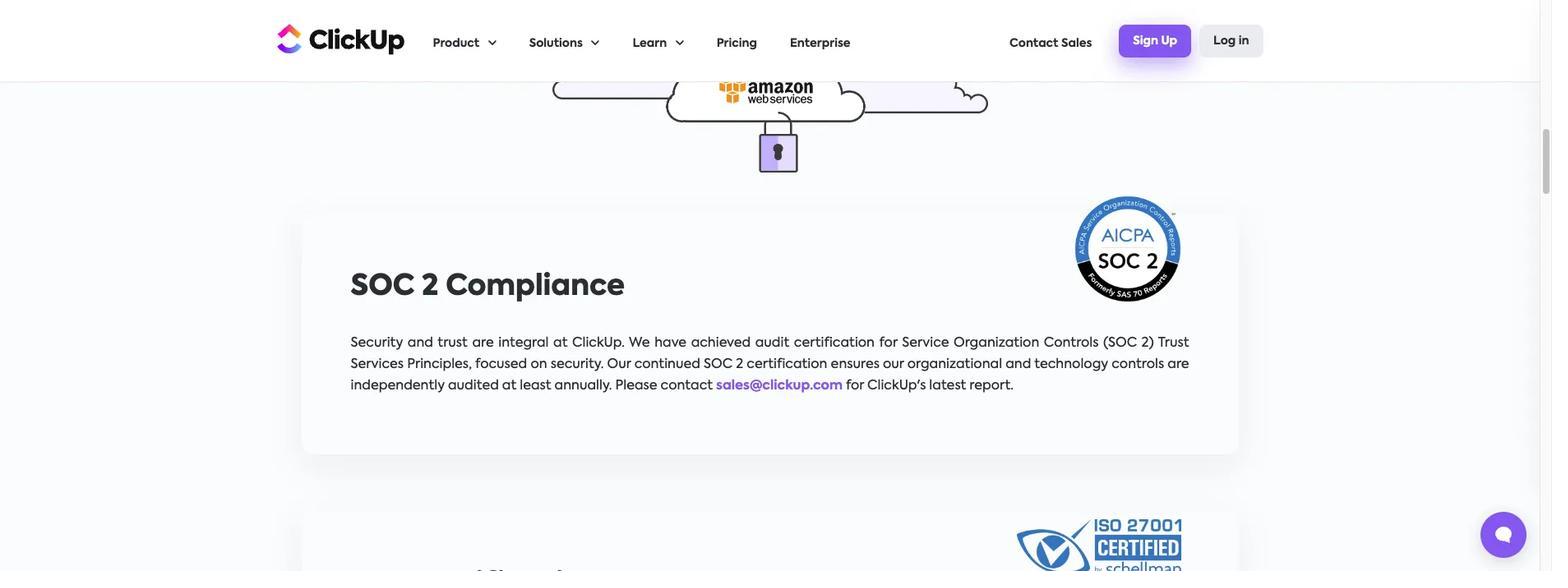 Task type: vqa. For each thing, say whether or not it's contained in the screenshot.
on on the bottom left of the page
yes



Task type: describe. For each thing, give the bounding box(es) containing it.
on
[[531, 359, 547, 372]]

product button
[[433, 1, 496, 81]]

our
[[883, 359, 904, 372]]

log
[[1214, 35, 1236, 46]]

sales@clickup.com for clickup's latest report.
[[716, 380, 1014, 393]]

0 vertical spatial certification
[[794, 337, 875, 351]]

1 horizontal spatial and
[[1006, 359, 1031, 372]]

please
[[615, 380, 657, 393]]

clickup's
[[867, 380, 926, 393]]

for inside security and trust are integral at clickup. we have achieved audit         certification for service organization controls (soc 2) trust services principles, focused on security. our         continued soc 2 certification ensures our organizational and technology controls are independently audited at         least annually. please contact
[[879, 337, 898, 351]]

technology
[[1034, 359, 1108, 372]]

sign up
[[1133, 35, 1177, 46]]

contact
[[661, 380, 713, 393]]

compliance
[[446, 273, 625, 302]]

annually.
[[555, 380, 612, 393]]

soc 2 compliance
[[351, 273, 625, 302]]

0 vertical spatial are
[[472, 337, 494, 351]]

we
[[629, 337, 650, 351]]

audit
[[755, 337, 790, 351]]

controls
[[1112, 359, 1164, 372]]

security.
[[551, 359, 604, 372]]

organization
[[954, 337, 1039, 351]]

organizational
[[907, 359, 1002, 372]]

solutions button
[[529, 1, 600, 81]]

sign up button
[[1119, 25, 1191, 58]]

contact
[[1010, 38, 1059, 49]]

integral
[[498, 337, 549, 351]]

service
[[902, 337, 949, 351]]

ensures
[[831, 359, 880, 372]]

in
[[1239, 35, 1249, 46]]

sales
[[1061, 38, 1092, 49]]

log in
[[1214, 35, 1249, 46]]

contact sales link
[[1010, 1, 1092, 81]]

learn
[[633, 38, 667, 49]]

0 vertical spatial 2
[[422, 273, 439, 302]]

1 vertical spatial at
[[502, 380, 517, 393]]



Task type: locate. For each thing, give the bounding box(es) containing it.
1 vertical spatial are
[[1168, 359, 1189, 372]]

services
[[351, 359, 404, 372]]

0 horizontal spatial are
[[472, 337, 494, 351]]

enterprise link
[[790, 1, 851, 81]]

for up "our"
[[879, 337, 898, 351]]

pricing link
[[717, 1, 757, 81]]

2 up trust
[[422, 273, 439, 302]]

log in link
[[1200, 25, 1263, 58]]

soc
[[351, 273, 415, 302], [704, 359, 733, 372]]

certification up 'sales@clickup.com'
[[747, 359, 827, 372]]

certification up the ensures
[[794, 337, 875, 351]]

security
[[351, 337, 403, 351]]

controls
[[1044, 337, 1099, 351]]

and down organization
[[1006, 359, 1031, 372]]

are up focused in the left of the page
[[472, 337, 494, 351]]

for
[[879, 337, 898, 351], [846, 380, 864, 393]]

0 horizontal spatial soc
[[351, 273, 415, 302]]

2 down achieved on the bottom
[[736, 359, 743, 372]]

least
[[520, 380, 551, 393]]

1 vertical spatial 2
[[736, 359, 743, 372]]

at up security. at the bottom left of the page
[[553, 337, 568, 351]]

and up principles,
[[408, 337, 433, 351]]

main navigation element
[[433, 1, 1263, 81]]

for down the ensures
[[846, 380, 864, 393]]

0 horizontal spatial for
[[846, 380, 864, 393]]

independently
[[351, 380, 445, 393]]

and
[[408, 337, 433, 351], [1006, 359, 1031, 372]]

1 vertical spatial certification
[[747, 359, 827, 372]]

0 horizontal spatial 2
[[422, 273, 439, 302]]

0 vertical spatial for
[[879, 337, 898, 351]]

1 horizontal spatial are
[[1168, 359, 1189, 372]]

audited
[[448, 380, 499, 393]]

pricing
[[717, 38, 757, 49]]

0 vertical spatial at
[[553, 337, 568, 351]]

soc up security
[[351, 273, 415, 302]]

sales@clickup.com link
[[716, 380, 843, 393]]

are
[[472, 337, 494, 351], [1168, 359, 1189, 372]]

list containing product
[[433, 1, 1010, 81]]

clickup.
[[572, 337, 625, 351]]

list
[[433, 1, 1010, 81]]

2 inside security and trust are integral at clickup. we have achieved audit         certification for service organization controls (soc 2) trust services principles, focused on security. our         continued soc 2 certification ensures our organizational and technology controls are independently audited at         least annually. please contact
[[736, 359, 743, 372]]

latest
[[929, 380, 966, 393]]

focused
[[475, 359, 527, 372]]

amazon image
[[552, 26, 988, 173]]

1 horizontal spatial at
[[553, 337, 568, 351]]

at
[[553, 337, 568, 351], [502, 380, 517, 393]]

sign
[[1133, 35, 1158, 46]]

certification
[[794, 337, 875, 351], [747, 359, 827, 372]]

1 vertical spatial for
[[846, 380, 864, 393]]

2
[[422, 273, 439, 302], [736, 359, 743, 372]]

are down trust
[[1168, 359, 1189, 372]]

0 horizontal spatial at
[[502, 380, 517, 393]]

security and trust are integral at clickup. we have achieved audit         certification for service organization controls (soc 2) trust services principles, focused on security. our         continued soc 2 certification ensures our organizational and technology controls are independently audited at         least annually. please contact
[[351, 337, 1189, 393]]

contact sales
[[1010, 38, 1092, 49]]

trust
[[438, 337, 468, 351]]

continued
[[634, 359, 700, 372]]

0 vertical spatial soc
[[351, 273, 415, 302]]

learn button
[[633, 1, 684, 81]]

sales@clickup.com
[[716, 380, 843, 393]]

1 vertical spatial and
[[1006, 359, 1031, 372]]

achieved
[[691, 337, 751, 351]]

soc inside security and trust are integral at clickup. we have achieved audit         certification for service organization controls (soc 2) trust services principles, focused on security. our         continued soc 2 certification ensures our organizational and technology controls are independently audited at         least annually. please contact
[[704, 359, 733, 372]]

1 horizontal spatial 2
[[736, 359, 743, 372]]

report.
[[970, 380, 1014, 393]]

1 vertical spatial soc
[[704, 359, 733, 372]]

our
[[607, 359, 631, 372]]

1 horizontal spatial for
[[879, 337, 898, 351]]

soc down achieved on the bottom
[[704, 359, 733, 372]]

principles,
[[407, 359, 472, 372]]

enterprise
[[790, 38, 851, 49]]

have
[[655, 337, 687, 351]]

at down focused in the left of the page
[[502, 380, 517, 393]]

1 horizontal spatial soc
[[704, 359, 733, 372]]

trust
[[1158, 337, 1189, 351]]

2)
[[1142, 337, 1154, 351]]

product
[[433, 38, 479, 49]]

up
[[1161, 35, 1177, 46]]

0 horizontal spatial and
[[408, 337, 433, 351]]

0 vertical spatial and
[[408, 337, 433, 351]]

solutions
[[529, 38, 583, 49]]

(soc
[[1103, 337, 1137, 351]]



